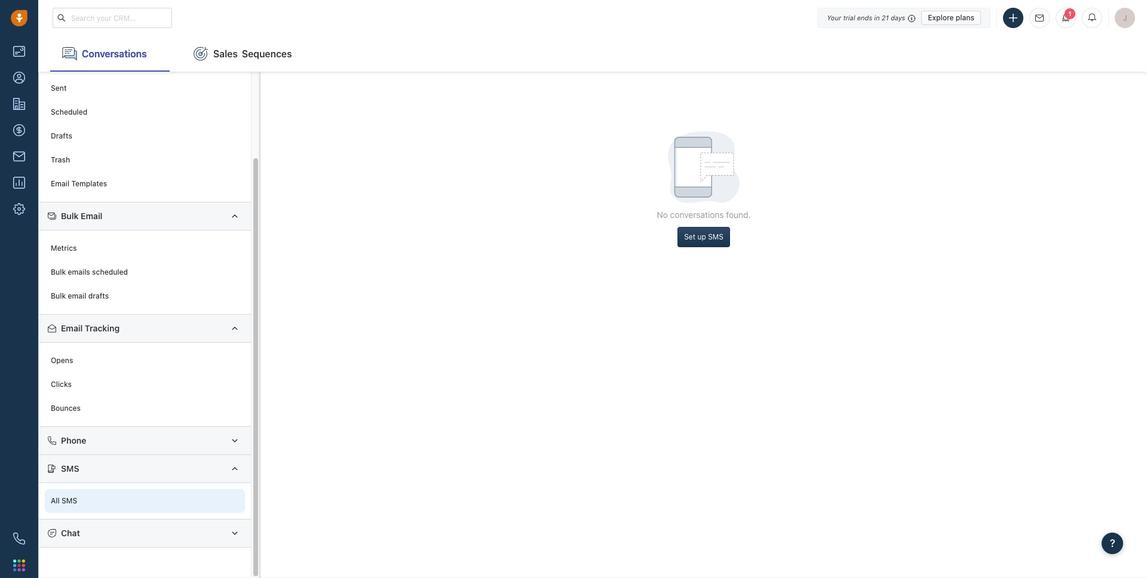 Task type: vqa. For each thing, say whether or not it's contained in the screenshot.
Sales Sequences Link
yes



Task type: describe. For each thing, give the bounding box(es) containing it.
your
[[827, 13, 841, 21]]

all sms
[[51, 497, 77, 506]]

phone element
[[7, 527, 31, 551]]

bulk for bulk email drafts
[[51, 292, 66, 301]]

trash
[[51, 156, 70, 165]]

21
[[882, 13, 889, 21]]

tab list containing conversations
[[38, 36, 1147, 72]]

bulk for bulk email
[[61, 211, 79, 221]]

conversations link
[[50, 36, 170, 72]]

1 link
[[1056, 8, 1076, 28]]

1
[[1068, 10, 1072, 17]]

sms inside button
[[708, 232, 723, 241]]

bulk emails scheduled link
[[45, 260, 245, 284]]

2 vertical spatial sms
[[62, 497, 77, 506]]

sent link
[[45, 76, 245, 100]]

bounces link
[[45, 397, 245, 421]]

explore plans
[[928, 13, 974, 22]]

email for tracking
[[61, 323, 83, 333]]

bulk email drafts link
[[45, 284, 245, 308]]

sent
[[51, 84, 67, 93]]

explore
[[928, 13, 954, 22]]

up
[[697, 232, 706, 241]]

trash link
[[45, 148, 245, 172]]

freshworks switcher image
[[13, 560, 25, 572]]

bulk emails scheduled
[[51, 268, 128, 277]]

sales
[[213, 48, 238, 59]]

all sms link
[[45, 489, 245, 513]]

bulk email
[[61, 211, 102, 221]]

bulk email drafts
[[51, 292, 109, 301]]

1 vertical spatial email
[[81, 211, 102, 221]]

sales sequences link
[[182, 36, 304, 72]]

set up sms
[[684, 232, 723, 241]]

scheduled
[[51, 108, 87, 117]]

metrics
[[51, 244, 77, 253]]

found.
[[726, 210, 751, 220]]

all
[[51, 497, 60, 506]]



Task type: locate. For each thing, give the bounding box(es) containing it.
ends
[[857, 13, 872, 21]]

opens link
[[45, 349, 245, 373]]

clicks link
[[45, 373, 245, 397]]

email
[[51, 179, 69, 188], [81, 211, 102, 221], [61, 323, 83, 333]]

chat
[[61, 528, 80, 538]]

2 vertical spatial bulk
[[51, 292, 66, 301]]

0 vertical spatial sms
[[708, 232, 723, 241]]

phone image
[[13, 533, 25, 545]]

drafts link
[[45, 124, 245, 148]]

phone
[[61, 435, 86, 446]]

metrics link
[[45, 237, 245, 260]]

email for templates
[[51, 179, 69, 188]]

bulk up the metrics
[[61, 211, 79, 221]]

bulk
[[61, 211, 79, 221], [51, 268, 66, 277], [51, 292, 66, 301]]

tracking
[[85, 323, 120, 333]]

sms
[[708, 232, 723, 241], [61, 464, 79, 474], [62, 497, 77, 506]]

emails
[[68, 268, 90, 277]]

email left tracking
[[61, 323, 83, 333]]

email
[[68, 292, 86, 301]]

email tracking
[[61, 323, 120, 333]]

plans
[[956, 13, 974, 22]]

Search your CRM... text field
[[53, 8, 172, 28]]

0 vertical spatial bulk
[[61, 211, 79, 221]]

no conversations found.
[[657, 210, 751, 220]]

bulk left the email
[[51, 292, 66, 301]]

sms right up
[[708, 232, 723, 241]]

opens
[[51, 356, 73, 365]]

bulk left emails
[[51, 268, 66, 277]]

no
[[657, 210, 668, 220]]

1 vertical spatial bulk
[[51, 268, 66, 277]]

0 vertical spatial email
[[51, 179, 69, 188]]

scheduled
[[92, 268, 128, 277]]

2 vertical spatial email
[[61, 323, 83, 333]]

sequences
[[242, 48, 292, 59]]

tab list
[[38, 36, 1147, 72]]

bulk for bulk emails scheduled
[[51, 268, 66, 277]]

1 vertical spatial sms
[[61, 464, 79, 474]]

days
[[891, 13, 905, 21]]

trial
[[843, 13, 855, 21]]

your trial ends in 21 days
[[827, 13, 905, 21]]

explore plans link
[[921, 10, 981, 25]]

email templates
[[51, 179, 107, 188]]

email down 'trash'
[[51, 179, 69, 188]]

sms down "phone" on the bottom
[[61, 464, 79, 474]]

drafts
[[51, 132, 72, 141]]

email templates link
[[45, 172, 245, 196]]

clicks
[[51, 380, 72, 389]]

sms right all on the left of the page
[[62, 497, 77, 506]]

conversations
[[670, 210, 724, 220]]

drafts
[[88, 292, 109, 301]]

email down templates
[[81, 211, 102, 221]]

conversations
[[82, 48, 147, 59]]

templates
[[71, 179, 107, 188]]

bulk inside "link"
[[51, 268, 66, 277]]

sales sequences
[[213, 48, 292, 59]]

bounces
[[51, 404, 81, 413]]

in
[[874, 13, 880, 21]]

set
[[684, 232, 695, 241]]

scheduled link
[[45, 100, 245, 124]]

set up sms button
[[678, 227, 730, 247]]



